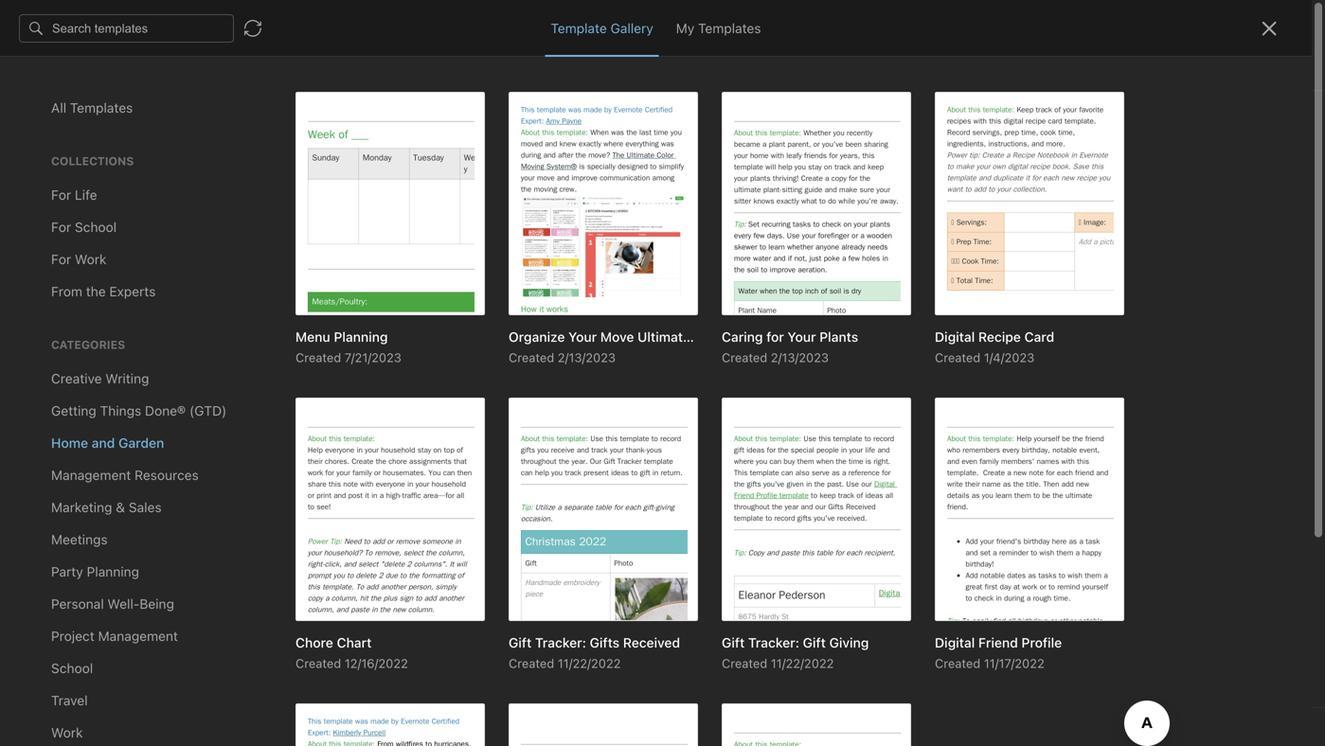 Task type: vqa. For each thing, say whether or not it's contained in the screenshot.
Reading list Start (and finish) all the books you've been wanti ng to read and keep your ideas about them all in one place. Tip: If you're reading a physical book, take pictu...
yes



Task type: describe. For each thing, give the bounding box(es) containing it.
shared
[[42, 349, 85, 365]]

ng
[[252, 382, 556, 418]]

1 horizontal spatial what
[[305, 289, 337, 304]]

luck
[[451, 289, 476, 304]]

physical
[[459, 422, 509, 438]]

more image
[[1245, 53, 1303, 80]]

reading
[[252, 362, 303, 378]]

notebooks link
[[0, 281, 227, 312]]

improve
[[373, 289, 422, 304]]

finish)
[[317, 382, 355, 398]]

daily inside the daily reflection what went well? stock market what didn't go well? weather what can i improve on? luck a few minutes ago
[[252, 249, 283, 264]]

settings image
[[193, 15, 216, 38]]

in
[[535, 402, 546, 418]]

2 vertical spatial minutes
[[268, 521, 310, 534]]

weather
[[252, 289, 301, 304]]

notebook
[[699, 15, 755, 29]]

shortcuts button
[[0, 179, 227, 209]]

trash link
[[0, 384, 227, 414]]

tasks inside tasks button
[[42, 247, 76, 263]]

read
[[287, 402, 314, 418]]

now for just
[[278, 195, 300, 208]]

2 do from the left
[[302, 496, 319, 512]]

shared with me link
[[0, 342, 227, 372]]

shared with me
[[42, 349, 137, 365]]

didn't
[[474, 269, 509, 284]]

expand note image
[[602, 11, 625, 34]]

1 horizontal spatial daily
[[283, 476, 314, 492]]

untitled
[[252, 135, 302, 151]]

heading level image
[[809, 53, 907, 80]]

just now
[[252, 195, 300, 208]]

font color image
[[1056, 53, 1104, 80]]

i
[[366, 289, 370, 304]]

ago inside the daily reflection what went well? stock market what didn't go well? weather what can i improve on? luck a few minutes ago
[[330, 311, 350, 325]]

2 well? from the left
[[532, 269, 562, 284]]

font size image
[[1004, 53, 1052, 80]]

notes link
[[0, 209, 227, 240]]

2 horizontal spatial what
[[438, 269, 470, 284]]

new for new
[[42, 109, 69, 124]]

a up take
[[252, 425, 258, 438]]

13
[[252, 521, 264, 534]]

place.
[[278, 422, 315, 438]]

wanti
[[517, 382, 556, 398]]

insert image
[[601, 53, 629, 80]]

upgrade image
[[73, 667, 96, 690]]

first notebook button
[[646, 9, 761, 36]]

new button
[[11, 100, 216, 134]]

on?
[[426, 289, 448, 304]]

share button
[[1211, 8, 1280, 38]]

1 vertical spatial ago
[[330, 425, 350, 438]]

and
[[318, 402, 341, 418]]

pictu...
[[282, 442, 324, 458]]

daily reflection what went well? stock market what didn't go well? weather what can i improve on? luck a few minutes ago
[[252, 249, 562, 325]]

just
[[252, 195, 275, 208]]

few inside the daily reflection what went well? stock market what didn't go well? weather what can i improve on? luck a few minutes ago
[[262, 311, 281, 325]]

can
[[341, 289, 363, 304]]

now for do
[[273, 496, 298, 512]]

take
[[252, 442, 278, 458]]

a inside reading list start (and finish) all the books you've been wanti ng to read and keep your ideas about them all in one place. tip: if you're reading a physical book, take pictu...
[[448, 422, 456, 438]]

(and
[[286, 382, 313, 398]]



Task type: locate. For each thing, give the bounding box(es) containing it.
all up "keep"
[[358, 382, 372, 398]]

minutes right 13
[[268, 521, 310, 534]]

1 vertical spatial new
[[252, 476, 280, 492]]

0 vertical spatial now
[[278, 195, 300, 208]]

new down take
[[252, 476, 280, 492]]

one
[[252, 422, 275, 438]]

1 vertical spatial few
[[262, 425, 281, 438]]

0 horizontal spatial do
[[252, 496, 269, 512]]

them
[[483, 402, 514, 418]]

with
[[89, 349, 114, 365]]

notes
[[42, 217, 78, 232]]

few
[[262, 311, 281, 325], [262, 425, 281, 438]]

a down weather
[[252, 311, 258, 325]]

0 vertical spatial minutes
[[284, 311, 326, 325]]

share
[[1227, 15, 1264, 30]]

a down about
[[448, 422, 456, 438]]

soon
[[322, 496, 352, 512]]

1 vertical spatial now
[[273, 496, 298, 512]]

daily down pictu...
[[283, 476, 314, 492]]

me
[[118, 349, 137, 365]]

shortcuts
[[43, 186, 102, 202]]

1 horizontal spatial tasks
[[318, 476, 353, 492]]

what
[[252, 269, 284, 284], [438, 269, 470, 284], [305, 289, 337, 304]]

minutes inside the daily reflection what went well? stock market what didn't go well? weather what can i improve on? luck a few minutes ago
[[284, 311, 326, 325]]

0 horizontal spatial new
[[42, 109, 69, 124]]

future
[[403, 496, 439, 512]]

what up weather
[[252, 269, 284, 284]]

1 vertical spatial minutes
[[284, 425, 326, 438]]

list
[[306, 362, 325, 378]]

tasks button
[[0, 240, 227, 270]]

ago down can
[[330, 311, 350, 325]]

2 few from the top
[[262, 425, 281, 438]]

note window element
[[0, 0, 1326, 747]]

0 horizontal spatial well?
[[321, 269, 351, 284]]

tree containing home
[[0, 149, 227, 643]]

ideas
[[408, 402, 441, 418]]

first notebook
[[670, 15, 755, 29]]

0 vertical spatial new
[[42, 109, 69, 124]]

minutes
[[284, 311, 326, 325], [284, 425, 326, 438], [268, 521, 310, 534]]

0 horizontal spatial what
[[252, 269, 284, 284]]

first
[[670, 15, 695, 29]]

reading list start (and finish) all the books you've been wanti ng to read and keep your ideas about them all in one place. tip: if you're reading a physical book, take pictu...
[[252, 362, 556, 458]]

home link
[[0, 149, 227, 179]]

the right the for
[[379, 496, 399, 512]]

new up home
[[42, 109, 69, 124]]

do down new daily tasks
[[302, 496, 319, 512]]

do now do soon for the future
[[252, 496, 439, 512]]

go
[[513, 269, 528, 284]]

minutes up pictu...
[[284, 425, 326, 438]]

tip:
[[319, 422, 342, 438]]

stock
[[355, 269, 388, 284]]

market
[[392, 269, 434, 284]]

notebooks
[[43, 289, 109, 304]]

your
[[378, 402, 405, 418]]

highlight image
[[1195, 53, 1240, 80]]

new
[[42, 109, 69, 124], [252, 476, 280, 492]]

1 horizontal spatial new
[[252, 476, 280, 492]]

0 vertical spatial tasks
[[42, 247, 76, 263]]

a
[[252, 311, 258, 325], [448, 422, 456, 438], [252, 425, 258, 438]]

about
[[444, 402, 479, 418]]

0 vertical spatial all
[[358, 382, 372, 398]]

13 minutes ago
[[252, 521, 333, 534]]

the up your
[[376, 382, 395, 398]]

Note Editor text field
[[0, 0, 1326, 747]]

1 vertical spatial all
[[518, 402, 531, 418]]

font family image
[[911, 53, 999, 80]]

0 vertical spatial few
[[262, 311, 281, 325]]

0 vertical spatial the
[[376, 382, 395, 398]]

1 few from the top
[[262, 311, 281, 325]]

well? up can
[[321, 269, 351, 284]]

1 well? from the left
[[321, 269, 351, 284]]

daily up weather
[[252, 249, 283, 264]]

you're
[[357, 422, 395, 438]]

1 horizontal spatial well?
[[532, 269, 562, 284]]

None search field
[[25, 55, 203, 89]]

1 vertical spatial daily
[[283, 476, 314, 492]]

few up take
[[262, 425, 281, 438]]

now
[[278, 195, 300, 208], [273, 496, 298, 512]]

tasks down notes
[[42, 247, 76, 263]]

now up 13 minutes ago
[[273, 496, 298, 512]]

the inside reading list start (and finish) all the books you've been wanti ng to read and keep your ideas about them all in one place. tip: if you're reading a physical book, take pictu...
[[376, 382, 395, 398]]

daily
[[252, 249, 283, 264], [283, 476, 314, 492]]

0 vertical spatial daily
[[252, 249, 283, 264]]

ago
[[330, 311, 350, 325], [330, 425, 350, 438], [313, 521, 333, 534]]

tasks up soon
[[318, 476, 353, 492]]

0 horizontal spatial tasks
[[42, 247, 76, 263]]

minutes down weather
[[284, 311, 326, 325]]

to
[[271, 402, 283, 418]]

book,
[[513, 422, 547, 438]]

well?
[[321, 269, 351, 284], [532, 269, 562, 284]]

trash
[[42, 391, 76, 407]]

a few minutes ago
[[252, 425, 350, 438]]

1 do from the left
[[252, 496, 269, 512]]

1 vertical spatial tasks
[[318, 476, 353, 492]]

1 horizontal spatial all
[[518, 402, 531, 418]]

books
[[399, 382, 436, 398]]

the
[[376, 382, 395, 398], [379, 496, 399, 512]]

tree
[[0, 149, 227, 643]]

2 vertical spatial ago
[[313, 521, 333, 534]]

do up 13
[[252, 496, 269, 512]]

0 vertical spatial ago
[[330, 311, 350, 325]]

new daily tasks
[[252, 476, 353, 492]]

new inside popup button
[[42, 109, 69, 124]]

reading
[[399, 422, 445, 438]]

start
[[252, 382, 282, 398]]

you've
[[440, 382, 480, 398]]

ago down and
[[330, 425, 350, 438]]

what up "luck"
[[438, 269, 470, 284]]

what down went
[[305, 289, 337, 304]]

home
[[42, 156, 78, 172]]

all
[[358, 382, 372, 398], [518, 402, 531, 418]]

1 vertical spatial the
[[379, 496, 399, 512]]

if
[[345, 422, 354, 438]]

0 horizontal spatial daily
[[252, 249, 283, 264]]

for
[[356, 496, 376, 512]]

1 horizontal spatial do
[[302, 496, 319, 512]]

all left in
[[518, 402, 531, 418]]

keep
[[344, 402, 374, 418]]

do
[[252, 496, 269, 512], [302, 496, 319, 512]]

been
[[483, 382, 514, 398]]

Search text field
[[25, 55, 203, 89]]

reflection
[[287, 249, 346, 264]]

now right just
[[278, 195, 300, 208]]

well? right go
[[532, 269, 562, 284]]

0 horizontal spatial all
[[358, 382, 372, 398]]

few down weather
[[262, 311, 281, 325]]

ago down soon
[[313, 521, 333, 534]]

a inside the daily reflection what went well? stock market what didn't go well? weather what can i improve on? luck a few minutes ago
[[252, 311, 258, 325]]

new for new daily tasks
[[252, 476, 280, 492]]

tasks
[[42, 247, 76, 263], [318, 476, 353, 492]]

went
[[288, 269, 317, 284]]



